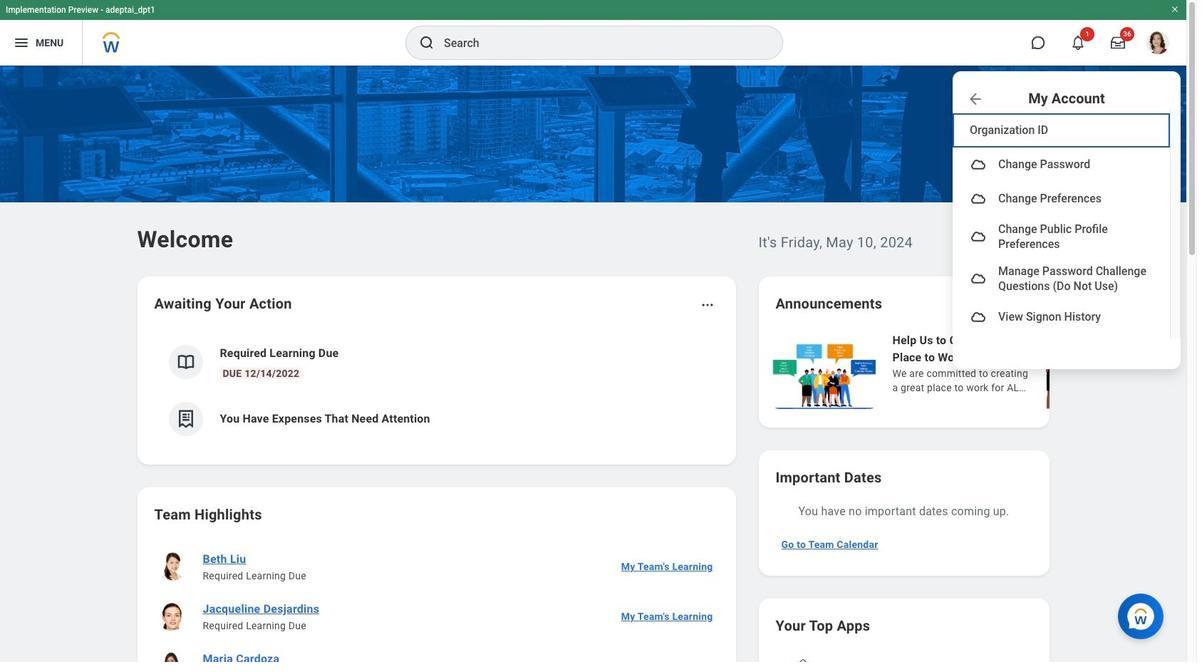 Task type: describe. For each thing, give the bounding box(es) containing it.
4 menu item from the top
[[953, 258, 1170, 300]]

3 menu item from the top
[[953, 216, 1170, 258]]

Search Workday  search field
[[444, 27, 753, 58]]

logan mcneil image
[[1147, 31, 1170, 54]]

avatar image for 4th menu item from the top of the page
[[970, 270, 987, 287]]

dashboard expenses image
[[175, 408, 196, 430]]

close environment banner image
[[1171, 5, 1180, 14]]

chevron right small image
[[1014, 296, 1028, 311]]

avatar image for first menu item from the bottom of the page
[[970, 308, 987, 326]]

avatar image for 1st menu item from the top
[[970, 156, 987, 173]]

justify image
[[13, 34, 30, 51]]

inbox large image
[[1111, 36, 1125, 50]]

back image
[[967, 90, 984, 107]]



Task type: vqa. For each thing, say whether or not it's contained in the screenshot.
40%'s 'Benefit'
no



Task type: locate. For each thing, give the bounding box(es) containing it.
menu
[[953, 109, 1181, 338]]

4 avatar image from the top
[[970, 270, 987, 287]]

2 menu item from the top
[[953, 182, 1170, 216]]

avatar image for third menu item
[[970, 228, 987, 245]]

book open image
[[175, 351, 196, 373]]

status
[[955, 298, 978, 309]]

related actions image
[[700, 298, 715, 312]]

avatar image
[[970, 156, 987, 173], [970, 190, 987, 207], [970, 228, 987, 245], [970, 270, 987, 287], [970, 308, 987, 326]]

search image
[[418, 34, 435, 51]]

banner
[[0, 0, 1187, 369]]

avatar image for second menu item
[[970, 190, 987, 207]]

5 menu item from the top
[[953, 300, 1170, 334]]

3 avatar image from the top
[[970, 228, 987, 245]]

menu item
[[953, 148, 1170, 182], [953, 182, 1170, 216], [953, 216, 1170, 258], [953, 258, 1170, 300], [953, 300, 1170, 334]]

main content
[[0, 66, 1197, 662]]

1 menu item from the top
[[953, 148, 1170, 182]]

2 avatar image from the top
[[970, 190, 987, 207]]

5 avatar image from the top
[[970, 308, 987, 326]]

chevron left small image
[[988, 296, 1002, 311]]

1 avatar image from the top
[[970, 156, 987, 173]]

list
[[770, 331, 1197, 411], [154, 334, 719, 448], [154, 542, 719, 662]]

notifications large image
[[1071, 36, 1085, 50]]



